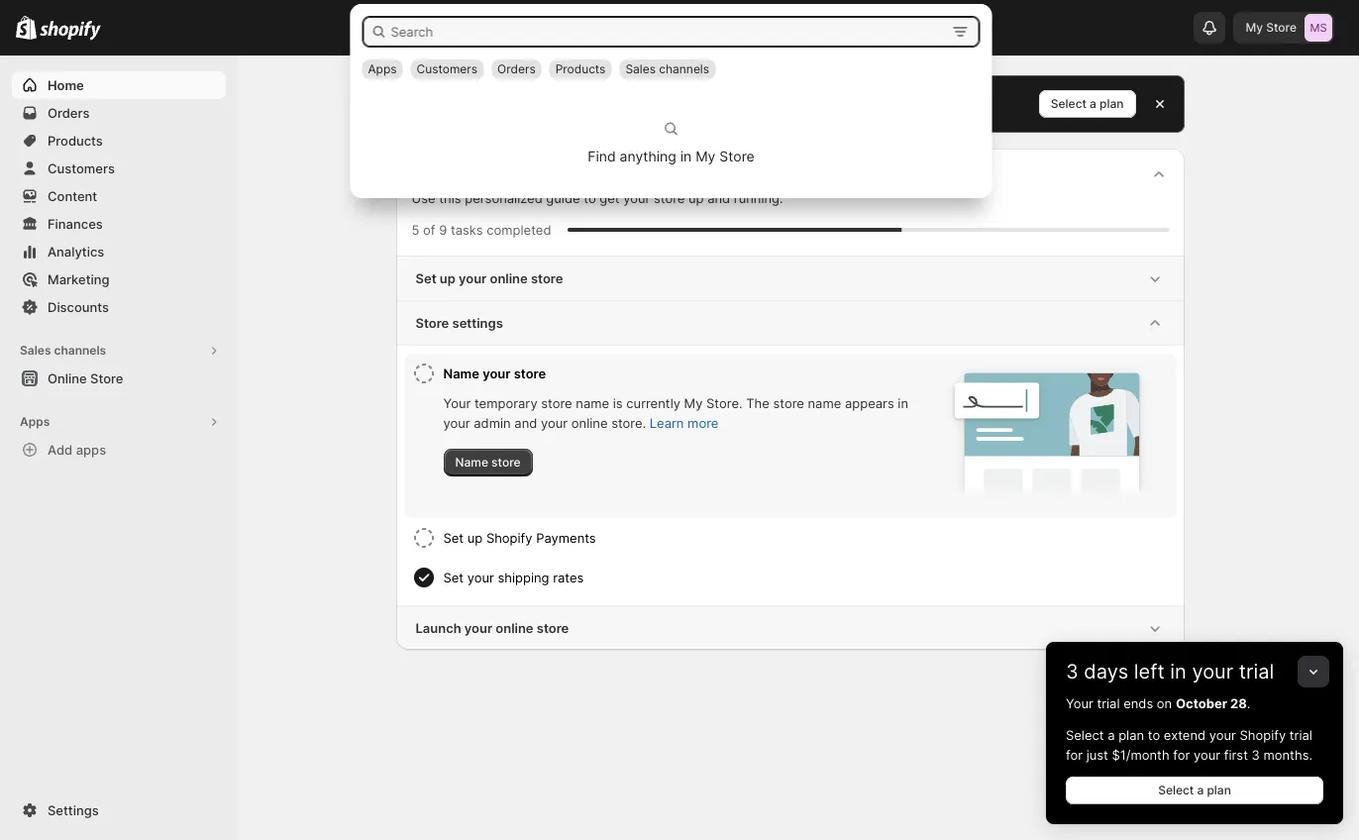 Task type: vqa. For each thing, say whether or not it's contained in the screenshot.
tab list
no



Task type: describe. For each thing, give the bounding box(es) containing it.
1 for from the left
[[1066, 747, 1083, 763]]

1 horizontal spatial channels
[[659, 61, 709, 76]]

just
[[1087, 747, 1109, 763]]

3 days left in your trial button
[[1046, 642, 1344, 684]]

your for your temporary store name is currently my store. the store name appears in your admin and your online store.
[[443, 395, 471, 411]]

store settings
[[416, 315, 503, 331]]

add apps
[[48, 442, 106, 458]]

2 for from the left
[[1174, 747, 1190, 763]]

products
[[556, 61, 606, 76]]

mark set up shopify payments as done image
[[412, 526, 436, 550]]

apps for apps button for customers button
[[368, 61, 397, 76]]

0 vertical spatial my
[[696, 148, 716, 164]]

3 inside select a plan to extend your shopify trial for just $1/month for your first 3 months.
[[1252, 747, 1260, 763]]

select a plan link inside 3 days left in your trial element
[[1066, 777, 1324, 805]]

sales channels for bottom sales channels button
[[20, 343, 106, 358]]

1 name from the left
[[576, 395, 610, 411]]

add
[[48, 442, 73, 458]]

customers
[[417, 61, 478, 76]]

more
[[688, 415, 719, 431]]

a inside select a plan to extend your shopify trial for just $1/month for your first 3 months.
[[1108, 727, 1115, 743]]

1 vertical spatial trial
[[1097, 696, 1120, 711]]

learn
[[650, 415, 684, 431]]

running.
[[734, 190, 783, 206]]

months.
[[1264, 747, 1313, 763]]

learn more
[[650, 415, 719, 431]]

plan for the top the select a plan link
[[1100, 96, 1124, 111]]

your right get
[[623, 190, 650, 206]]

use
[[412, 190, 436, 206]]

appears
[[845, 395, 894, 411]]

on
[[1157, 696, 1172, 711]]

1 vertical spatial sales channels button
[[12, 337, 226, 365]]

settings
[[452, 315, 503, 331]]

2 vertical spatial select
[[1159, 783, 1194, 798]]

store settings button
[[396, 301, 1185, 345]]

name your store element
[[443, 393, 915, 477]]

find anything in my store
[[588, 148, 755, 164]]

products button
[[550, 59, 612, 79]]

store inside name store link
[[492, 455, 521, 470]]

28
[[1231, 696, 1247, 711]]

1 horizontal spatial and
[[708, 190, 730, 206]]

0 vertical spatial a
[[1090, 96, 1097, 111]]

personalized
[[465, 190, 543, 206]]

$1/month
[[1112, 747, 1170, 763]]

Search text field
[[389, 16, 943, 48]]

3 days left in your trial element
[[1046, 694, 1344, 824]]

this
[[439, 190, 461, 206]]

orders button
[[492, 59, 542, 79]]

discounts
[[48, 299, 109, 315]]

apps for apps button related to add apps button
[[20, 414, 50, 429]]

select inside select a plan to extend your shopify trial for just $1/month for your first 3 months.
[[1066, 727, 1104, 743]]

k
[[941, 20, 950, 36]]

extend
[[1164, 727, 1206, 743]]

shopify
[[1240, 727, 1286, 743]]

0 vertical spatial select
[[1051, 96, 1087, 111]]

plan for the select a plan link inside the 3 days left in your trial element
[[1207, 783, 1232, 798]]

apps button for add apps button
[[12, 408, 226, 436]]

the
[[746, 395, 770, 411]]

select a plan for the top the select a plan link
[[1051, 96, 1124, 111]]

your up first
[[1210, 727, 1237, 743]]

your inside 3 days left in your trial dropdown button
[[1192, 660, 1234, 684]]

2 horizontal spatial a
[[1197, 783, 1204, 798]]

plan inside select a plan to extend your shopify trial for just $1/month for your first 3 months.
[[1119, 727, 1145, 743]]

first
[[1224, 747, 1248, 763]]

customers button
[[411, 59, 484, 79]]

name store
[[455, 455, 521, 470]]

add apps button
[[12, 436, 226, 464]]

sales channels for the top sales channels button
[[626, 61, 709, 76]]

3 inside dropdown button
[[1066, 660, 1079, 684]]

0 vertical spatial sales channels button
[[620, 59, 715, 79]]

your inside the name your store dropdown button
[[483, 366, 511, 382]]

store up online
[[541, 395, 572, 411]]

1 vertical spatial channels
[[54, 343, 106, 358]]

apps button for customers button
[[362, 59, 403, 79]]

0 horizontal spatial in
[[680, 148, 692, 164]]

your for your trial ends on october 28 .
[[1066, 696, 1094, 711]]

shopify image
[[40, 21, 101, 40]]



Task type: locate. For each thing, give the bounding box(es) containing it.
0 horizontal spatial 3
[[1066, 660, 1079, 684]]

sales channels
[[626, 61, 709, 76], [20, 343, 106, 358]]

my up up
[[696, 148, 716, 164]]

your temporary store name is currently my store. the store name appears in your admin and your online store.
[[443, 395, 909, 431]]

1 vertical spatial store
[[416, 315, 449, 331]]

0 horizontal spatial a
[[1090, 96, 1097, 111]]

2 horizontal spatial trial
[[1290, 727, 1313, 743]]

0 vertical spatial and
[[708, 190, 730, 206]]

1 horizontal spatial for
[[1174, 747, 1190, 763]]

3 left days
[[1066, 660, 1079, 684]]

name down admin
[[455, 455, 488, 470]]

apps up add
[[20, 414, 50, 429]]

home link
[[12, 71, 226, 99]]

.
[[1247, 696, 1251, 711]]

to
[[584, 190, 596, 206], [1148, 727, 1161, 743]]

1 vertical spatial a
[[1108, 727, 1115, 743]]

trial left ends
[[1097, 696, 1120, 711]]

learn more link
[[650, 415, 719, 431]]

1 horizontal spatial sales
[[626, 61, 656, 76]]

0 horizontal spatial trial
[[1097, 696, 1120, 711]]

⌘
[[926, 20, 938, 36]]

0 vertical spatial in
[[680, 148, 692, 164]]

my inside 'your temporary store name is currently my store. the store name appears in your admin and your online store.'
[[684, 395, 703, 411]]

and inside 'your temporary store name is currently my store. the store name appears in your admin and your online store.'
[[515, 415, 537, 431]]

0 vertical spatial plan
[[1100, 96, 1124, 111]]

channels
[[659, 61, 709, 76], [54, 343, 106, 358]]

0 horizontal spatial your
[[443, 395, 471, 411]]

mark name your store as done image
[[412, 362, 436, 385]]

your inside 'your temporary store name is currently my store. the store name appears in your admin and your online store.'
[[443, 395, 471, 411]]

in right anything
[[680, 148, 692, 164]]

apps button up "apps"
[[12, 408, 226, 436]]

sales
[[626, 61, 656, 76], [20, 343, 51, 358]]

name up online
[[576, 395, 610, 411]]

in inside 'your temporary store name is currently my store. the store name appears in your admin and your online store.'
[[898, 395, 909, 411]]

your left admin
[[443, 415, 470, 431]]

store down admin
[[492, 455, 521, 470]]

home
[[48, 77, 84, 93]]

for left just
[[1066, 747, 1083, 763]]

name
[[576, 395, 610, 411], [808, 395, 842, 411]]

1 vertical spatial 3
[[1252, 747, 1260, 763]]

1 horizontal spatial select a plan
[[1159, 783, 1232, 798]]

store up the running.
[[720, 148, 755, 164]]

your up october
[[1192, 660, 1234, 684]]

and right up
[[708, 190, 730, 206]]

0 vertical spatial sales channels
[[626, 61, 709, 76]]

name right the mark name your store as done icon at top left
[[443, 366, 480, 382]]

0 horizontal spatial for
[[1066, 747, 1083, 763]]

store left settings
[[416, 315, 449, 331]]

trial inside select a plan to extend your shopify trial for just $1/month for your first 3 months.
[[1290, 727, 1313, 743]]

temporary
[[475, 395, 538, 411]]

1 horizontal spatial apps button
[[362, 59, 403, 79]]

your left first
[[1194, 747, 1221, 763]]

settings link
[[12, 797, 226, 824]]

store.
[[707, 395, 743, 411]]

trial
[[1239, 660, 1275, 684], [1097, 696, 1120, 711], [1290, 727, 1313, 743]]

1 vertical spatial apps
[[20, 414, 50, 429]]

3
[[1066, 660, 1079, 684], [1252, 747, 1260, 763]]

my up the learn more
[[684, 395, 703, 411]]

0 horizontal spatial select a plan
[[1051, 96, 1124, 111]]

trial up months.
[[1290, 727, 1313, 743]]

1 horizontal spatial to
[[1148, 727, 1161, 743]]

of
[[423, 222, 436, 238]]

1 horizontal spatial sales channels button
[[620, 59, 715, 79]]

store inside the name your store dropdown button
[[514, 366, 546, 382]]

1 vertical spatial plan
[[1119, 727, 1145, 743]]

completed
[[487, 222, 551, 238]]

sales down search text box
[[626, 61, 656, 76]]

⌘ k
[[926, 20, 950, 36]]

trial inside dropdown button
[[1239, 660, 1275, 684]]

settings
[[48, 803, 99, 818]]

use this personalized guide to get your store up and running.
[[412, 190, 783, 206]]

sales channels down search text box
[[626, 61, 709, 76]]

3 days left in your trial
[[1066, 660, 1275, 684]]

to inside select a plan to extend your shopify trial for just $1/month for your first 3 months.
[[1148, 727, 1161, 743]]

apps button left customers button
[[362, 59, 403, 79]]

0 vertical spatial apps
[[368, 61, 397, 76]]

and down temporary
[[515, 415, 537, 431]]

0 horizontal spatial sales channels
[[20, 343, 106, 358]]

october
[[1176, 696, 1228, 711]]

your up temporary
[[483, 366, 511, 382]]

0 vertical spatial name
[[443, 366, 480, 382]]

apps left customers
[[368, 61, 397, 76]]

to up $1/month
[[1148, 727, 1161, 743]]

guide
[[546, 190, 580, 206]]

for down extend
[[1174, 747, 1190, 763]]

1 horizontal spatial trial
[[1239, 660, 1275, 684]]

name inside "element"
[[455, 455, 488, 470]]

to left get
[[584, 190, 596, 206]]

a
[[1090, 96, 1097, 111], [1108, 727, 1115, 743], [1197, 783, 1204, 798]]

your left online
[[541, 415, 568, 431]]

sales down discounts
[[20, 343, 51, 358]]

2 vertical spatial plan
[[1207, 783, 1232, 798]]

2 vertical spatial in
[[1171, 660, 1187, 684]]

0 vertical spatial trial
[[1239, 660, 1275, 684]]

1 horizontal spatial name
[[808, 395, 842, 411]]

name your store button
[[443, 354, 915, 393]]

anything
[[620, 148, 677, 164]]

your down days
[[1066, 696, 1094, 711]]

apps button
[[362, 59, 403, 79], [12, 408, 226, 436]]

trial up . in the right bottom of the page
[[1239, 660, 1275, 684]]

0 horizontal spatial channels
[[54, 343, 106, 358]]

0 vertical spatial apps button
[[362, 59, 403, 79]]

name
[[443, 366, 480, 382], [455, 455, 488, 470]]

5 of 9 tasks completed
[[412, 222, 551, 238]]

1 vertical spatial sales channels
[[20, 343, 106, 358]]

1 horizontal spatial 3
[[1252, 747, 1260, 763]]

1 horizontal spatial your
[[1066, 696, 1094, 711]]

3 right first
[[1252, 747, 1260, 763]]

and
[[708, 190, 730, 206], [515, 415, 537, 431]]

0 vertical spatial 3
[[1066, 660, 1079, 684]]

store
[[720, 148, 755, 164], [416, 315, 449, 331]]

select a plan for the select a plan link inside the 3 days left in your trial element
[[1159, 783, 1232, 798]]

0 vertical spatial select a plan
[[1051, 96, 1124, 111]]

2 vertical spatial trial
[[1290, 727, 1313, 743]]

store up temporary
[[514, 366, 546, 382]]

sales channels button down "discounts" link
[[12, 337, 226, 365]]

1 vertical spatial select a plan
[[1159, 783, 1232, 798]]

apps
[[76, 442, 106, 458]]

0 vertical spatial store
[[720, 148, 755, 164]]

1 vertical spatial and
[[515, 415, 537, 431]]

plan
[[1100, 96, 1124, 111], [1119, 727, 1145, 743], [1207, 783, 1232, 798]]

1 vertical spatial your
[[1066, 696, 1094, 711]]

your down name your store
[[443, 395, 471, 411]]

store left up
[[654, 190, 685, 206]]

0 horizontal spatial name
[[576, 395, 610, 411]]

2 horizontal spatial in
[[1171, 660, 1187, 684]]

1 vertical spatial apps button
[[12, 408, 226, 436]]

store inside dropdown button
[[416, 315, 449, 331]]

select a plan
[[1051, 96, 1124, 111], [1159, 783, 1232, 798]]

1 horizontal spatial in
[[898, 395, 909, 411]]

0 horizontal spatial to
[[584, 190, 596, 206]]

discounts link
[[12, 293, 226, 321]]

0 vertical spatial your
[[443, 395, 471, 411]]

store right the
[[773, 395, 804, 411]]

channels down discounts
[[54, 343, 106, 358]]

1 vertical spatial in
[[898, 395, 909, 411]]

name left appears
[[808, 395, 842, 411]]

select
[[1051, 96, 1087, 111], [1066, 727, 1104, 743], [1159, 783, 1194, 798]]

in
[[680, 148, 692, 164], [898, 395, 909, 411], [1171, 660, 1187, 684]]

0 horizontal spatial sales
[[20, 343, 51, 358]]

your
[[623, 190, 650, 206], [483, 366, 511, 382], [443, 415, 470, 431], [541, 415, 568, 431], [1192, 660, 1234, 684], [1210, 727, 1237, 743], [1194, 747, 1221, 763]]

1 vertical spatial select a plan link
[[1066, 777, 1324, 805]]

your trial ends on october 28 .
[[1066, 696, 1251, 711]]

sales channels down discounts
[[20, 343, 106, 358]]

0 vertical spatial select a plan link
[[1039, 90, 1136, 118]]

online
[[572, 415, 608, 431]]

5
[[412, 222, 420, 238]]

store.
[[612, 415, 646, 431]]

name inside dropdown button
[[443, 366, 480, 382]]

select a plan to extend your shopify trial for just $1/month for your first 3 months.
[[1066, 727, 1313, 763]]

left
[[1134, 660, 1165, 684]]

1 vertical spatial name
[[455, 455, 488, 470]]

find
[[588, 148, 616, 164]]

1 vertical spatial sales
[[20, 343, 51, 358]]

orders
[[498, 61, 536, 76]]

0 horizontal spatial store
[[416, 315, 449, 331]]

0 vertical spatial channels
[[659, 61, 709, 76]]

1 vertical spatial my
[[684, 395, 703, 411]]

search
[[417, 20, 459, 36]]

1 vertical spatial select
[[1066, 727, 1104, 743]]

channels down search text box
[[659, 61, 709, 76]]

name for name your store
[[443, 366, 480, 382]]

sales channels button down search text box
[[620, 59, 715, 79]]

name store link
[[443, 449, 533, 477]]

up
[[689, 190, 704, 206]]

get
[[600, 190, 620, 206]]

0 horizontal spatial and
[[515, 415, 537, 431]]

9
[[439, 222, 447, 238]]

days
[[1084, 660, 1129, 684]]

in right appears
[[898, 395, 909, 411]]

0 vertical spatial to
[[584, 190, 596, 206]]

1 horizontal spatial a
[[1108, 727, 1115, 743]]

my
[[696, 148, 716, 164], [684, 395, 703, 411]]

name for name store
[[455, 455, 488, 470]]

ends
[[1124, 696, 1154, 711]]

0 horizontal spatial sales channels button
[[12, 337, 226, 365]]

in right left
[[1171, 660, 1187, 684]]

select a plan inside 3 days left in your trial element
[[1159, 783, 1232, 798]]

is
[[613, 395, 623, 411]]

currently
[[627, 395, 681, 411]]

1 horizontal spatial store
[[720, 148, 755, 164]]

select a plan link
[[1039, 90, 1136, 118], [1066, 777, 1324, 805]]

name your store
[[443, 366, 546, 382]]

apps
[[368, 61, 397, 76], [20, 414, 50, 429]]

in inside 3 days left in your trial dropdown button
[[1171, 660, 1187, 684]]

0 vertical spatial sales
[[626, 61, 656, 76]]

0 horizontal spatial apps
[[20, 414, 50, 429]]

1 vertical spatial to
[[1148, 727, 1161, 743]]

admin
[[474, 415, 511, 431]]

sales channels button
[[620, 59, 715, 79], [12, 337, 226, 365]]

2 name from the left
[[808, 395, 842, 411]]

2 vertical spatial a
[[1197, 783, 1204, 798]]

0 horizontal spatial apps button
[[12, 408, 226, 436]]

your
[[443, 395, 471, 411], [1066, 696, 1094, 711]]

for
[[1066, 747, 1083, 763], [1174, 747, 1190, 763]]

1 horizontal spatial apps
[[368, 61, 397, 76]]

tasks
[[451, 222, 483, 238]]

store
[[654, 190, 685, 206], [514, 366, 546, 382], [541, 395, 572, 411], [773, 395, 804, 411], [492, 455, 521, 470]]

1 horizontal spatial sales channels
[[626, 61, 709, 76]]



